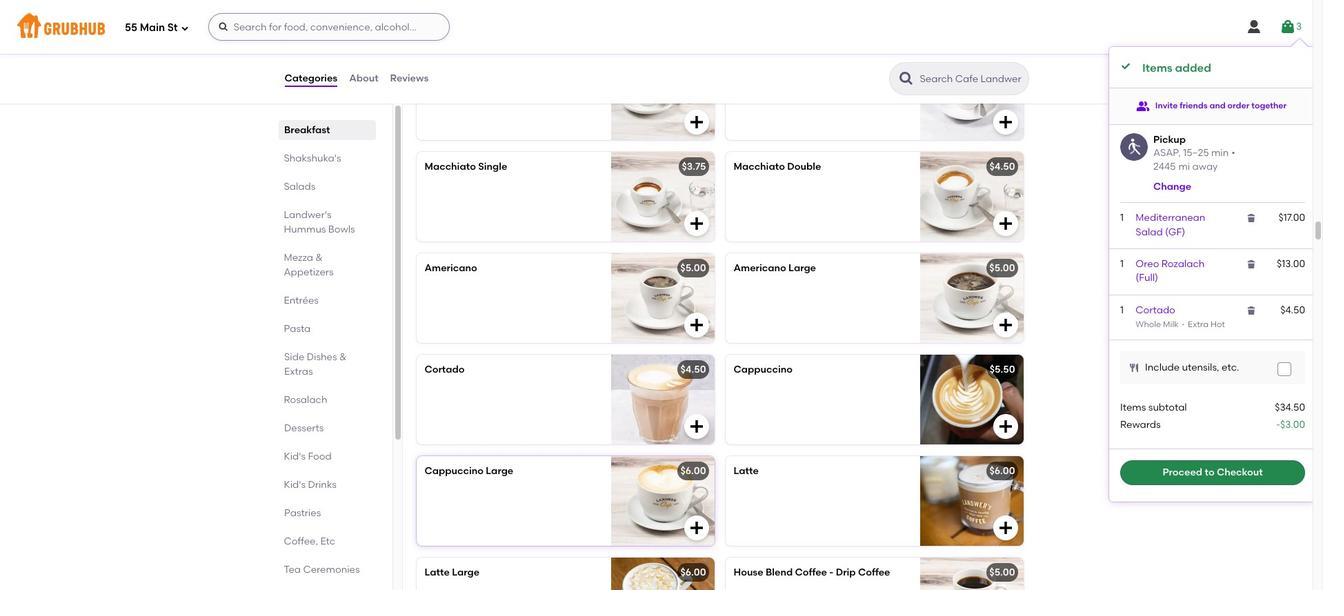 Task type: vqa. For each thing, say whether or not it's contained in the screenshot.


Task type: describe. For each thing, give the bounding box(es) containing it.
reviews
[[390, 72, 429, 84]]

∙
[[1181, 320, 1187, 329]]

mezza & appetizers
[[284, 252, 334, 278]]

tea ceremonies tab
[[284, 563, 370, 577]]

3 button
[[1280, 14, 1303, 39]]

latte large image
[[611, 558, 715, 590]]

pasta tab
[[284, 322, 370, 336]]

away
[[1193, 161, 1219, 173]]

st
[[168, 21, 178, 34]]

svg image inside the main navigation navigation
[[181, 24, 189, 32]]

espresso for espresso single
[[425, 59, 467, 71]]

order
[[1228, 101, 1250, 110]]

svg image inside 3 button
[[1280, 19, 1297, 35]]

$6.00 for latte
[[990, 465, 1016, 477]]

drip
[[836, 567, 856, 578]]

landwer's hummus bowls
[[284, 209, 355, 235]]

reviews button
[[390, 54, 430, 104]]

1 vertical spatial cortado
[[425, 364, 465, 376]]

$5.00 for americano
[[681, 262, 707, 274]]

$5.50
[[990, 364, 1016, 376]]

oreo
[[1136, 258, 1160, 270]]

salads tab
[[284, 179, 370, 194]]

coffee, etc inside coffee, etc tab
[[284, 536, 336, 547]]

house
[[734, 567, 764, 578]]

mezza & appetizers tab
[[284, 251, 370, 280]]

cortado image
[[611, 355, 715, 445]]

- inside the items added tooltip
[[1277, 419, 1281, 430]]

macchiato single image
[[611, 152, 715, 242]]

whole milk ∙ extra hot
[[1136, 320, 1226, 329]]

mi
[[1179, 161, 1191, 173]]

latte large
[[425, 567, 480, 578]]

$4.50 for cortado
[[681, 364, 707, 376]]

bowls
[[328, 224, 355, 235]]

breakfast tab
[[284, 123, 370, 137]]

pasta
[[284, 323, 311, 335]]

mediterranean salad (gf)
[[1136, 212, 1206, 238]]

etc.
[[1223, 362, 1240, 373]]

55
[[125, 21, 137, 34]]

people icon image
[[1137, 99, 1151, 113]]

Search Cafe Landwer search field
[[919, 72, 1025, 86]]

espresso double
[[734, 59, 812, 71]]

latte for latte
[[734, 465, 759, 477]]

pickup
[[1154, 134, 1187, 145]]

entrées
[[284, 295, 319, 306]]

drinks
[[308, 479, 337, 491]]

kid's food tab
[[284, 449, 370, 464]]

landwer's
[[284, 209, 332, 221]]

proceed
[[1163, 466, 1203, 478]]

shakshuka's
[[284, 153, 341, 164]]

rosalach tab
[[284, 393, 370, 407]]

double for macchiato double
[[788, 161, 822, 173]]

kid's for kid's food
[[284, 451, 306, 462]]

americano for americano large
[[734, 262, 787, 274]]

subtotal
[[1149, 402, 1188, 414]]

asap,
[[1154, 147, 1182, 159]]

15–25
[[1184, 147, 1210, 159]]

macchiato double image
[[921, 152, 1024, 242]]

espresso double image
[[921, 50, 1024, 140]]

shakshuka's tab
[[284, 151, 370, 166]]

$17.00
[[1279, 212, 1306, 224]]

invite
[[1156, 101, 1179, 110]]

macchiato single
[[425, 161, 508, 173]]

55 main st
[[125, 21, 178, 34]]

(gf)
[[1166, 226, 1186, 238]]

espresso single image
[[611, 50, 715, 140]]

milk
[[1164, 320, 1180, 329]]

breakfast
[[284, 124, 330, 136]]

main navigation navigation
[[0, 0, 1314, 54]]

-$3.00
[[1277, 419, 1306, 430]]

& inside the "side dishes & extras"
[[339, 351, 347, 363]]

added
[[1176, 61, 1212, 75]]

kid's drinks tab
[[284, 478, 370, 492]]

mediterranean
[[1136, 212, 1206, 224]]

oreo rozalach (full) link
[[1136, 258, 1205, 284]]

desserts
[[284, 422, 324, 434]]

etc inside tab
[[321, 536, 336, 547]]

0 horizontal spatial -
[[830, 567, 834, 578]]

pickup icon image
[[1121, 133, 1149, 161]]

americano for americano
[[425, 262, 477, 274]]

$3.00
[[1281, 419, 1306, 430]]

categories button
[[284, 54, 338, 104]]

cappuccino image
[[921, 355, 1024, 445]]

desserts tab
[[284, 421, 370, 436]]

items subtotal
[[1121, 402, 1188, 414]]

•
[[1232, 147, 1236, 159]]

side dishes & extras tab
[[284, 350, 370, 379]]

food
[[308, 451, 332, 462]]

macchiato for macchiato single
[[425, 161, 476, 173]]

together
[[1252, 101, 1288, 110]]

oreo rozalach (full)
[[1136, 258, 1205, 284]]

$6.00 for latte large
[[681, 567, 707, 578]]

to
[[1206, 466, 1215, 478]]

0 vertical spatial etc
[[471, 18, 494, 35]]

kid's drinks
[[284, 479, 337, 491]]

proceed to checkout
[[1163, 466, 1264, 478]]

blend
[[766, 567, 793, 578]]

dishes
[[307, 351, 337, 363]]

about
[[349, 72, 379, 84]]

side dishes & extras
[[284, 351, 347, 378]]

americano large image
[[921, 253, 1024, 343]]

salads
[[284, 181, 316, 193]]

& inside mezza & appetizers
[[316, 252, 323, 264]]

latte image
[[921, 456, 1024, 546]]

0 vertical spatial coffee,
[[414, 18, 467, 35]]



Task type: locate. For each thing, give the bounding box(es) containing it.
$4.50 inside the items added tooltip
[[1281, 304, 1306, 316]]

$5.00 for americano large
[[990, 262, 1016, 274]]

coffee right blend
[[796, 567, 828, 578]]

kid's left drinks on the bottom
[[284, 479, 306, 491]]

$3.50
[[681, 59, 707, 71]]

pastries
[[284, 507, 321, 519]]

etc down "pastries" tab at the bottom of page
[[321, 536, 336, 547]]

Search for food, convenience, alcohol... search field
[[208, 13, 450, 41]]

1 horizontal spatial latte
[[734, 465, 759, 477]]

0 horizontal spatial coffee, etc
[[284, 536, 336, 547]]

single for macchiato single
[[479, 161, 508, 173]]

1 vertical spatial $4.50
[[1281, 304, 1306, 316]]

coffee,
[[414, 18, 467, 35], [284, 536, 318, 547]]

invite friends and order together button
[[1137, 94, 1288, 118]]

categories
[[285, 72, 338, 84]]

1 vertical spatial coffee,
[[284, 536, 318, 547]]

landwer's hummus bowls tab
[[284, 208, 370, 237]]

2 1 from the top
[[1121, 258, 1125, 270]]

1 espresso from the left
[[425, 59, 467, 71]]

1 vertical spatial -
[[830, 567, 834, 578]]

cappuccino for cappuccino large
[[425, 465, 484, 477]]

items left added at the top of the page
[[1143, 61, 1173, 75]]

espresso up reviews
[[425, 59, 467, 71]]

1 1 from the top
[[1121, 212, 1125, 224]]

0 vertical spatial cappuccino
[[734, 364, 793, 376]]

salad
[[1136, 226, 1164, 238]]

0 vertical spatial latte
[[734, 465, 759, 477]]

svg image
[[181, 24, 189, 32], [1121, 61, 1132, 72], [689, 114, 705, 130], [689, 215, 705, 232], [998, 215, 1014, 232], [1247, 305, 1258, 316], [689, 317, 705, 333], [1281, 365, 1289, 374], [689, 418, 705, 435], [998, 418, 1014, 435]]

side
[[284, 351, 304, 363]]

1 vertical spatial items
[[1121, 402, 1147, 414]]

2 americano from the left
[[734, 262, 787, 274]]

1 horizontal spatial americano
[[734, 262, 787, 274]]

cortado link
[[1136, 304, 1176, 316]]

cappuccino large
[[425, 465, 514, 477]]

items for items subtotal
[[1121, 402, 1147, 414]]

1 vertical spatial large
[[486, 465, 514, 477]]

0 vertical spatial single
[[469, 59, 498, 71]]

macchiato double
[[734, 161, 822, 173]]

0 horizontal spatial coffee
[[796, 567, 828, 578]]

1 horizontal spatial espresso
[[734, 59, 776, 71]]

2 coffee from the left
[[859, 567, 891, 578]]

0 vertical spatial 1
[[1121, 212, 1125, 224]]

3 1 from the top
[[1121, 304, 1125, 316]]

0 horizontal spatial macchiato
[[425, 161, 476, 173]]

kid's inside tab
[[284, 479, 306, 491]]

0 horizontal spatial americano
[[425, 262, 477, 274]]

0 vertical spatial items
[[1143, 61, 1173, 75]]

coffee, etc
[[414, 18, 494, 35], [284, 536, 336, 547]]

- down $34.50
[[1277, 419, 1281, 430]]

2 horizontal spatial large
[[789, 262, 817, 274]]

1 horizontal spatial coffee
[[859, 567, 891, 578]]

0 horizontal spatial coffee,
[[284, 536, 318, 547]]

coffee, etc down pastries
[[284, 536, 336, 547]]

house blend coffee - drip coffee
[[734, 567, 891, 578]]

large
[[789, 262, 817, 274], [486, 465, 514, 477], [452, 567, 480, 578]]

kid's food
[[284, 451, 332, 462]]

whole
[[1136, 320, 1162, 329]]

3
[[1297, 21, 1303, 32]]

appetizers
[[284, 266, 334, 278]]

0 vertical spatial large
[[789, 262, 817, 274]]

house blend coffee - drip coffee image
[[921, 558, 1024, 590]]

1 americano from the left
[[425, 262, 477, 274]]

2 vertical spatial large
[[452, 567, 480, 578]]

1 horizontal spatial coffee,
[[414, 18, 467, 35]]

items up rewards
[[1121, 402, 1147, 414]]

change button
[[1154, 180, 1192, 194]]

min
[[1212, 147, 1230, 159]]

rewards
[[1121, 419, 1162, 430]]

- left drip on the right of page
[[830, 567, 834, 578]]

& right dishes on the left
[[339, 351, 347, 363]]

items added
[[1143, 61, 1212, 75]]

1 left cortado link on the right of the page
[[1121, 304, 1125, 316]]

1 vertical spatial latte
[[425, 567, 450, 578]]

proceed to checkout button
[[1121, 460, 1306, 485]]

1 vertical spatial single
[[479, 161, 508, 173]]

items
[[1143, 61, 1173, 75], [1121, 402, 1147, 414]]

tea
[[284, 564, 301, 576]]

double for espresso double
[[778, 59, 812, 71]]

$34.50
[[1276, 402, 1306, 414]]

1 for mediterranean
[[1121, 212, 1125, 224]]

0 horizontal spatial &
[[316, 252, 323, 264]]

kid's left food
[[284, 451, 306, 462]]

2 espresso from the left
[[734, 59, 776, 71]]

0 horizontal spatial large
[[452, 567, 480, 578]]

$5.00 for house blend coffee - drip coffee
[[990, 567, 1016, 578]]

2 vertical spatial 1
[[1121, 304, 1125, 316]]

1 horizontal spatial macchiato
[[734, 161, 785, 173]]

$5.00
[[681, 262, 707, 274], [990, 262, 1016, 274], [990, 567, 1016, 578]]

espresso single
[[425, 59, 498, 71]]

1 left oreo
[[1121, 258, 1125, 270]]

americano image
[[611, 253, 715, 343]]

search icon image
[[898, 70, 915, 87]]

0 vertical spatial coffee, etc
[[414, 18, 494, 35]]

coffee, up espresso single
[[414, 18, 467, 35]]

cortado inside the items added tooltip
[[1136, 304, 1176, 316]]

coffee
[[796, 567, 828, 578], [859, 567, 891, 578]]

$4.00
[[990, 59, 1016, 71]]

entrées tab
[[284, 293, 370, 308]]

1 macchiato from the left
[[425, 161, 476, 173]]

$4.50 for macchiato double
[[990, 161, 1016, 173]]

large for americano large
[[789, 262, 817, 274]]

include
[[1146, 362, 1180, 373]]

items added tooltip
[[1110, 39, 1317, 502]]

0 horizontal spatial $4.50
[[681, 364, 707, 376]]

main
[[140, 21, 165, 34]]

ceremonies
[[303, 564, 360, 576]]

espresso right the $3.50
[[734, 59, 776, 71]]

1
[[1121, 212, 1125, 224], [1121, 258, 1125, 270], [1121, 304, 1125, 316]]

1 coffee from the left
[[796, 567, 828, 578]]

1 horizontal spatial cortado
[[1136, 304, 1176, 316]]

0 vertical spatial &
[[316, 252, 323, 264]]

1 horizontal spatial &
[[339, 351, 347, 363]]

tea ceremonies
[[284, 564, 360, 576]]

0 vertical spatial double
[[778, 59, 812, 71]]

and
[[1210, 101, 1226, 110]]

2 vertical spatial $4.50
[[681, 364, 707, 376]]

espresso for espresso double
[[734, 59, 776, 71]]

0 horizontal spatial espresso
[[425, 59, 467, 71]]

svg image
[[1247, 19, 1263, 35], [1280, 19, 1297, 35], [218, 21, 229, 32], [998, 114, 1014, 130], [1247, 213, 1258, 224], [1247, 259, 1258, 270], [998, 317, 1014, 333], [1129, 363, 1140, 374], [689, 520, 705, 536], [998, 520, 1014, 536]]

kid's inside 'tab'
[[284, 451, 306, 462]]

0 horizontal spatial cappuccino
[[425, 465, 484, 477]]

1 horizontal spatial etc
[[471, 18, 494, 35]]

extra
[[1189, 320, 1209, 329]]

0 horizontal spatial cortado
[[425, 364, 465, 376]]

hot
[[1211, 320, 1226, 329]]

1 vertical spatial etc
[[321, 536, 336, 547]]

1 kid's from the top
[[284, 451, 306, 462]]

0 vertical spatial -
[[1277, 419, 1281, 430]]

1 vertical spatial coffee, etc
[[284, 536, 336, 547]]

checkout
[[1218, 466, 1264, 478]]

2 kid's from the top
[[284, 479, 306, 491]]

coffee, etc tab
[[284, 534, 370, 549]]

rosalach
[[284, 394, 328, 406]]

coffee right drip on the right of page
[[859, 567, 891, 578]]

include utensils, etc.
[[1146, 362, 1240, 373]]

americano large
[[734, 262, 817, 274]]

items for items added
[[1143, 61, 1173, 75]]

1 left mediterranean
[[1121, 212, 1125, 224]]

(full)
[[1136, 272, 1159, 284]]

1 horizontal spatial $4.50
[[990, 161, 1016, 173]]

etc up espresso single
[[471, 18, 494, 35]]

hummus
[[284, 224, 326, 235]]

single
[[469, 59, 498, 71], [479, 161, 508, 173]]

large for cappuccino large
[[486, 465, 514, 477]]

$3.75
[[682, 161, 707, 173]]

$13.00
[[1278, 258, 1306, 270]]

2 horizontal spatial $4.50
[[1281, 304, 1306, 316]]

1 vertical spatial &
[[339, 351, 347, 363]]

0 vertical spatial cortado
[[1136, 304, 1176, 316]]

0 vertical spatial $4.50
[[990, 161, 1016, 173]]

cappuccino
[[734, 364, 793, 376], [425, 465, 484, 477]]

change
[[1154, 181, 1192, 193]]

1 for oreo
[[1121, 258, 1125, 270]]

friends
[[1181, 101, 1208, 110]]

0 horizontal spatial etc
[[321, 536, 336, 547]]

large for latte large
[[452, 567, 480, 578]]

$6.00 for cappuccino large
[[681, 465, 707, 477]]

coffee, down pastries
[[284, 536, 318, 547]]

macchiato for macchiato double
[[734, 161, 785, 173]]

latte for latte large
[[425, 567, 450, 578]]

$6.00
[[681, 465, 707, 477], [990, 465, 1016, 477], [681, 567, 707, 578]]

macchiato
[[425, 161, 476, 173], [734, 161, 785, 173]]

1 horizontal spatial coffee, etc
[[414, 18, 494, 35]]

coffee, inside tab
[[284, 536, 318, 547]]

-
[[1277, 419, 1281, 430], [830, 567, 834, 578]]

invite friends and order together
[[1156, 101, 1288, 110]]

rozalach
[[1162, 258, 1205, 270]]

0 horizontal spatial latte
[[425, 567, 450, 578]]

cappuccino for cappuccino
[[734, 364, 793, 376]]

kid's for kid's drinks
[[284, 479, 306, 491]]

pickup asap, 15–25 min • 2445 mi away
[[1154, 134, 1236, 173]]

1 horizontal spatial cappuccino
[[734, 364, 793, 376]]

extras
[[284, 366, 313, 378]]

2 macchiato from the left
[[734, 161, 785, 173]]

single for espresso single
[[469, 59, 498, 71]]

etc
[[471, 18, 494, 35], [321, 536, 336, 547]]

kid's
[[284, 451, 306, 462], [284, 479, 306, 491]]

cappuccino large image
[[611, 456, 715, 546]]

pastries tab
[[284, 506, 370, 520]]

coffee, etc up espresso single
[[414, 18, 494, 35]]

1 horizontal spatial -
[[1277, 419, 1281, 430]]

mezza
[[284, 252, 313, 264]]

1 vertical spatial cappuccino
[[425, 465, 484, 477]]

mediterranean salad (gf) link
[[1136, 212, 1206, 238]]

1 vertical spatial kid's
[[284, 479, 306, 491]]

1 vertical spatial 1
[[1121, 258, 1125, 270]]

1 horizontal spatial large
[[486, 465, 514, 477]]

about button
[[349, 54, 379, 104]]

utensils,
[[1183, 362, 1220, 373]]

& up appetizers on the left top of page
[[316, 252, 323, 264]]

1 vertical spatial double
[[788, 161, 822, 173]]

0 vertical spatial kid's
[[284, 451, 306, 462]]



